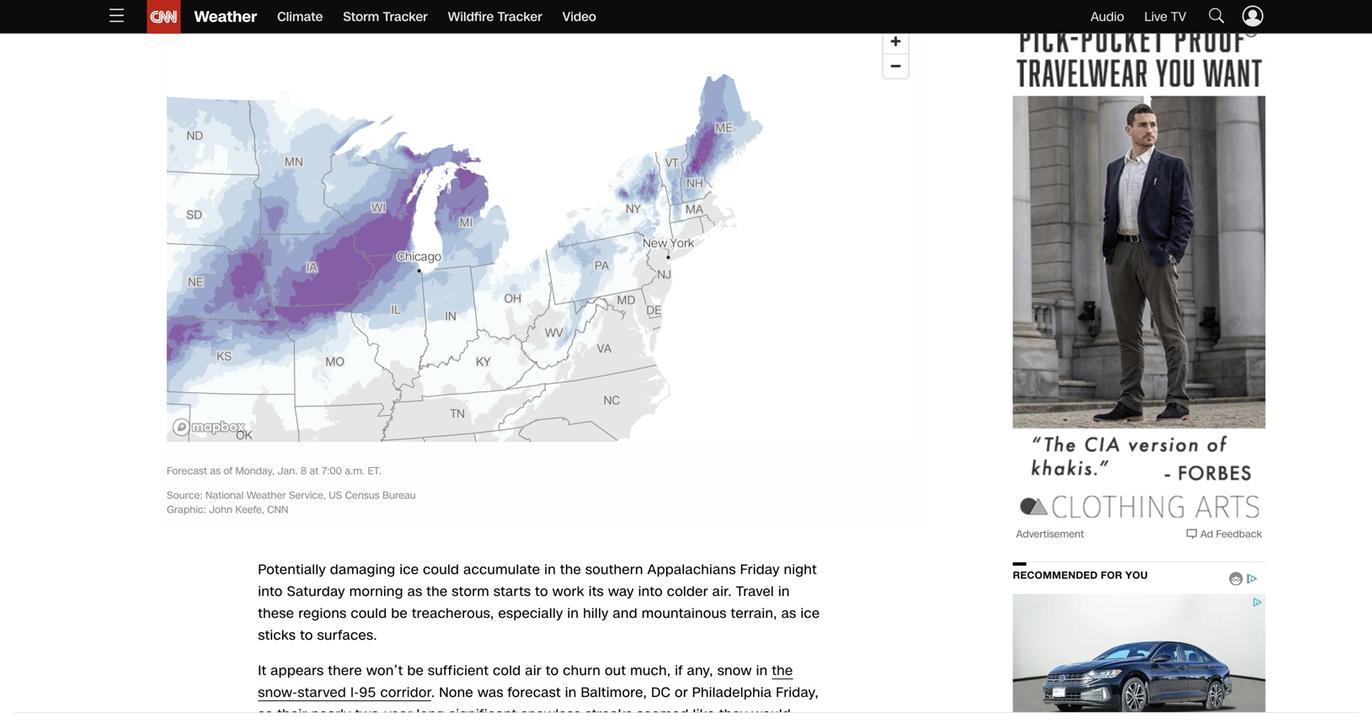Task type: locate. For each thing, give the bounding box(es) containing it.
ad
[[1201, 528, 1214, 542]]

surfaces.
[[317, 627, 377, 646]]

wildfire tracker
[[448, 8, 543, 26]]

work
[[553, 583, 585, 602]]

1 into from the left
[[258, 583, 283, 602]]

ice up morning
[[400, 561, 419, 580]]

and
[[613, 605, 638, 624]]

the up treacherous,
[[427, 583, 448, 602]]

2 into from the left
[[639, 583, 663, 602]]

tracker
[[383, 8, 428, 26], [498, 8, 543, 26]]

any,
[[687, 662, 714, 681]]

travel
[[736, 583, 775, 602]]

to right air
[[546, 662, 559, 681]]

to down 'regions' in the bottom left of the page
[[300, 627, 313, 646]]

as
[[408, 583, 423, 602], [782, 605, 797, 624]]

outbrain.com image
[[1226, 573, 1248, 586]]

be down morning
[[391, 605, 408, 624]]

1 horizontal spatial ice
[[801, 605, 820, 624]]

2 vertical spatial to
[[546, 662, 559, 681]]

be
[[391, 605, 408, 624], [407, 662, 424, 681]]

2 vertical spatial the
[[772, 662, 793, 681]]

southern
[[586, 561, 644, 580]]

0 horizontal spatial tracker
[[383, 8, 428, 26]]

in down 'work'
[[568, 605, 579, 624]]

video
[[563, 8, 597, 26]]

terrain,
[[731, 605, 778, 624]]

in down churn
[[565, 684, 577, 703]]

out
[[605, 662, 626, 681]]

0 horizontal spatial ice
[[400, 561, 419, 580]]

1 vertical spatial as
[[782, 605, 797, 624]]

dc
[[652, 684, 671, 703]]

0 horizontal spatial into
[[258, 583, 283, 602]]

the inside the snow-starved i-95 corridor
[[772, 662, 793, 681]]

audio link
[[1091, 8, 1125, 26]]

2 tracker from the left
[[498, 8, 543, 26]]

to
[[535, 583, 548, 602], [300, 627, 313, 646], [546, 662, 559, 681]]

damaging
[[330, 561, 396, 580]]

open menu icon image
[[107, 5, 127, 25]]

weather link
[[181, 0, 257, 34]]

the snow-starved i-95 corridor
[[258, 662, 793, 703]]

ice
[[400, 561, 419, 580], [801, 605, 820, 624]]

hilly
[[583, 605, 609, 624]]

recommended
[[1013, 570, 1098, 581]]

into right way
[[639, 583, 663, 602]]

to up especially
[[535, 583, 548, 602]]

live tv link
[[1145, 8, 1187, 26]]

the up 'work'
[[560, 561, 582, 580]]

mountainous
[[642, 605, 727, 624]]

its
[[589, 583, 604, 602]]

1 horizontal spatial into
[[639, 583, 663, 602]]

0 horizontal spatial could
[[351, 605, 387, 624]]

into up these
[[258, 583, 283, 602]]

0 vertical spatial be
[[391, 605, 408, 624]]

0 horizontal spatial the
[[427, 583, 448, 602]]

tracker for storm tracker
[[383, 8, 428, 26]]

the up friday,
[[772, 662, 793, 681]]

be up corridor
[[407, 662, 424, 681]]

these
[[258, 605, 294, 624]]

as right morning
[[408, 583, 423, 602]]

climate
[[277, 8, 323, 26]]

recommended for you
[[1013, 570, 1149, 581]]

it
[[258, 662, 267, 681]]

in down night
[[779, 583, 790, 602]]

0 vertical spatial as
[[408, 583, 423, 602]]

1 horizontal spatial tracker
[[498, 8, 543, 26]]

be inside potentially damaging ice could accumulate in the southern appalachians friday night into saturday morning as the storm starts to work its way into colder air. travel in these regions could be treacherous, especially in hilly and mountainous terrain, as ice sticks to surfaces.
[[391, 605, 408, 624]]

user avatar image
[[1241, 3, 1266, 28]]

0 vertical spatial the
[[560, 561, 582, 580]]

especially
[[499, 605, 563, 624]]

feedback
[[1217, 528, 1263, 542]]

there
[[328, 662, 362, 681]]

1 horizontal spatial could
[[423, 561, 460, 580]]

was
[[478, 684, 504, 703]]

starts
[[494, 583, 531, 602]]

1 vertical spatial ice
[[801, 605, 820, 624]]

could down morning
[[351, 605, 387, 624]]

.
[[431, 684, 435, 703]]

in
[[545, 561, 556, 580], [779, 583, 790, 602], [568, 605, 579, 624], [757, 662, 768, 681], [565, 684, 577, 703]]

tracker right storm at top left
[[383, 8, 428, 26]]

storm
[[343, 8, 379, 26]]

it appears there won't be sufficient cold air to churn out much, if any, snow in
[[258, 662, 772, 681]]

ice down night
[[801, 605, 820, 624]]

1 horizontal spatial the
[[560, 561, 582, 580]]

sticks
[[258, 627, 296, 646]]

you
[[1126, 570, 1149, 581]]

1 horizontal spatial as
[[782, 605, 797, 624]]

1 vertical spatial be
[[407, 662, 424, 681]]

air.
[[713, 583, 732, 602]]

could
[[423, 561, 460, 580], [351, 605, 387, 624]]

2 horizontal spatial the
[[772, 662, 793, 681]]

corridor
[[381, 684, 431, 703]]

0 vertical spatial ice
[[400, 561, 419, 580]]

as right terrain,
[[782, 605, 797, 624]]

tracker right the wildfire
[[498, 8, 543, 26]]

into
[[258, 583, 283, 602], [639, 583, 663, 602]]

the
[[560, 561, 582, 580], [427, 583, 448, 602], [772, 662, 793, 681]]

friday
[[741, 561, 780, 580]]

could up storm
[[423, 561, 460, 580]]

none
[[439, 684, 474, 703]]

weather
[[194, 6, 257, 27]]

1 tracker from the left
[[383, 8, 428, 26]]

so
[[258, 706, 273, 714]]



Task type: describe. For each thing, give the bounding box(es) containing it.
advertisement region
[[1013, 19, 1266, 524]]

0 horizontal spatial as
[[408, 583, 423, 602]]

storm tracker
[[343, 8, 428, 26]]

climate link
[[277, 0, 323, 34]]

their
[[278, 706, 307, 714]]

0 vertical spatial to
[[535, 583, 548, 602]]

appears
[[271, 662, 324, 681]]

potentially damaging ice could accumulate in the southern appalachians friday night into saturday morning as the storm starts to work its way into colder air. travel in these regions could be treacherous, especially in hilly and mountainous terrain, as ice sticks to surfaces.
[[258, 561, 820, 646]]

video link
[[563, 0, 597, 34]]

1 vertical spatial the
[[427, 583, 448, 602]]

in right the snow
[[757, 662, 768, 681]]

. none was forecast in baltimore, dc or philadelphia friday, so their nearly
[[258, 684, 819, 714]]

1 vertical spatial to
[[300, 627, 313, 646]]

for
[[1101, 570, 1123, 581]]

i-
[[351, 684, 359, 703]]

snow
[[718, 662, 752, 681]]

0 vertical spatial could
[[423, 561, 460, 580]]

95
[[359, 684, 376, 703]]

storm
[[452, 583, 490, 602]]

treacherous,
[[412, 605, 494, 624]]

baltimore,
[[581, 684, 647, 703]]

potentially
[[258, 561, 326, 580]]

friday,
[[776, 684, 819, 703]]

in inside . none was forecast in baltimore, dc or philadelphia friday, so their nearly
[[565, 684, 577, 703]]

appalachians
[[648, 561, 736, 580]]

philadelphia
[[693, 684, 772, 703]]

the snow-starved i-95 corridor link
[[258, 662, 793, 703]]

snow-
[[258, 684, 298, 703]]

cold
[[493, 662, 521, 681]]

search icon image
[[1207, 5, 1227, 25]]

live tv
[[1145, 8, 1187, 26]]

sufficient
[[428, 662, 489, 681]]

or
[[675, 684, 688, 703]]

wildfire
[[448, 8, 494, 26]]

audio
[[1091, 8, 1125, 26]]

accumulate
[[464, 561, 541, 580]]

in up 'work'
[[545, 561, 556, 580]]

1 vertical spatial could
[[351, 605, 387, 624]]

won't
[[366, 662, 403, 681]]

storm tracker link
[[343, 0, 428, 34]]

forecast
[[508, 684, 561, 703]]

much,
[[631, 662, 671, 681]]

night
[[784, 561, 817, 580]]

regions
[[298, 605, 347, 624]]

ad feedback
[[1201, 528, 1263, 542]]

churn
[[563, 662, 601, 681]]

if
[[675, 662, 683, 681]]

starved
[[298, 684, 346, 703]]

saturday
[[287, 583, 345, 602]]

tracker for wildfire tracker
[[498, 8, 543, 26]]

morning
[[350, 583, 404, 602]]

wildfire tracker link
[[448, 0, 543, 34]]

way
[[608, 583, 634, 602]]

air
[[525, 662, 542, 681]]

tv
[[1172, 8, 1187, 26]]

colder
[[667, 583, 709, 602]]

live
[[1145, 8, 1168, 26]]

nearly
[[311, 706, 351, 714]]



Task type: vqa. For each thing, say whether or not it's contained in the screenshot.
the preserved within dinosaur guts and hard evidence of their diets are rarely preserved in the fossil record, and it is the first time the stomach contents of a tyrannosaur have been uncovered.
no



